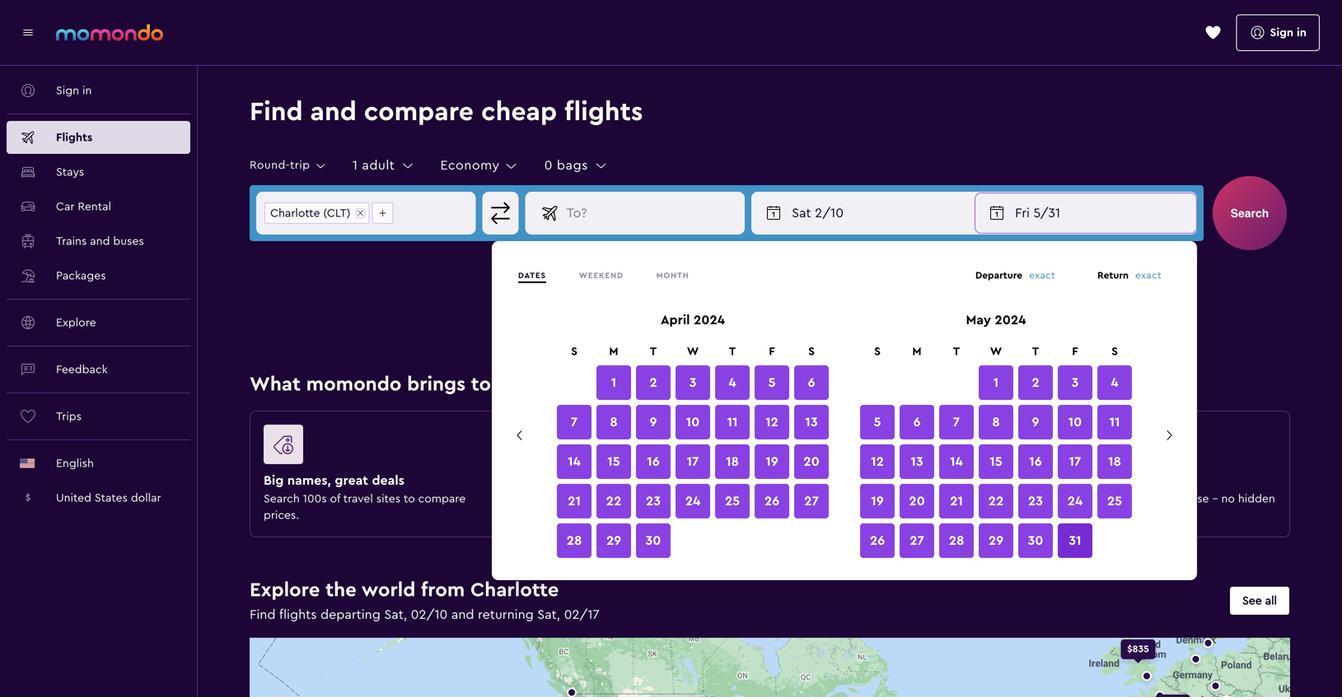 Task type: locate. For each thing, give the bounding box(es) containing it.
27 button left fi?
[[794, 484, 829, 519]]

1 24 button from the left
[[676, 484, 710, 519]]

1 7 button from the left
[[557, 405, 592, 440]]

filter for what you want free wi-fi? early arrival? instantly customize your results.
[[791, 475, 967, 522]]

0 horizontal spatial 25 button
[[715, 484, 750, 519]]

1 15 button from the left
[[597, 445, 631, 480]]

1 horizontal spatial 16 button
[[1018, 445, 1053, 480]]

flights left "departing"
[[279, 609, 317, 622]]

the left the table.
[[497, 375, 528, 395]]

25 button right charges
[[1098, 484, 1132, 519]]

sign up "flights"
[[56, 85, 79, 96]]

1 s from the left
[[571, 346, 578, 358]]

26 button left free
[[755, 484, 789, 519]]

17 button
[[676, 445, 710, 480], [1058, 445, 1093, 480]]

24 for may 2024
[[1068, 495, 1083, 508]]

21 button right the
[[557, 484, 592, 519]]

4 figure from the left
[[1054, 425, 1270, 471]]

0 horizontal spatial 4 button
[[715, 366, 750, 400]]

w for april
[[687, 346, 699, 358]]

2 29 from the left
[[989, 535, 1004, 548]]

2 22 from the left
[[988, 495, 1004, 508]]

1 vertical spatial 27 button
[[900, 524, 934, 559]]

2 14 from the left
[[950, 456, 963, 469]]

and up 1 adult
[[310, 99, 357, 125]]

22
[[606, 495, 622, 508], [988, 495, 1004, 508]]

17 up affected
[[687, 456, 699, 469]]

exact
[[1029, 271, 1056, 281], [1135, 271, 1162, 281]]

completely
[[1089, 494, 1149, 505]]

5 button for april 2024
[[755, 366, 789, 400]]

1 horizontal spatial 29 button
[[979, 524, 1013, 559]]

the up "departing"
[[326, 581, 357, 601]]

19 for april 2024
[[766, 456, 778, 469]]

sat 2/10
[[792, 207, 844, 220]]

8 button
[[597, 405, 631, 440], [979, 405, 1013, 440]]

2 15 from the left
[[990, 456, 1003, 469]]

and down from
[[451, 609, 474, 622]]

10 for april 2024
[[686, 416, 700, 429]]

charlotte inside list item
[[270, 208, 320, 219]]

0 horizontal spatial 30
[[646, 535, 661, 548]]

sign in up "flights"
[[56, 85, 92, 96]]

explore the world from charlotte find flights departing sat, 02/10 and returning sat, 02/17
[[250, 581, 599, 622]]

7 button for may 2024
[[939, 405, 974, 440]]

24 button left or
[[1058, 484, 1093, 519]]

13 button up filter
[[794, 405, 829, 440]]

1 horizontal spatial 4
[[1111, 377, 1119, 390]]

1 horizontal spatial 19
[[871, 495, 884, 508]]

1 17 button from the left
[[676, 445, 710, 480]]

1 sat, from the left
[[384, 609, 407, 622]]

0 horizontal spatial 20
[[804, 456, 820, 469]]

2 horizontal spatial 1
[[994, 377, 999, 390]]

16 for may 2024
[[1029, 456, 1042, 469]]

17 for april 2024
[[687, 456, 699, 469]]

0 vertical spatial 20
[[804, 456, 820, 469]]

t
[[650, 346, 657, 358], [729, 346, 736, 358], [953, 346, 960, 358], [1032, 346, 1039, 358]]

of
[[330, 494, 340, 505]]

0 horizontal spatial m
[[609, 346, 618, 358]]

1 22 from the left
[[606, 495, 622, 508]]

27 down the results.
[[910, 535, 924, 548]]

2 your from the left
[[848, 510, 872, 522]]

1 horizontal spatial 9 button
[[1018, 405, 1053, 440]]

0 horizontal spatial 19 button
[[755, 445, 789, 480]]

1 15 from the left
[[607, 456, 620, 469]]

0 horizontal spatial 29
[[606, 535, 621, 548]]

1 21 button from the left
[[557, 484, 592, 519]]

0 horizontal spatial 2024
[[694, 314, 725, 327]]

1 2024 from the left
[[694, 314, 725, 327]]

2 4 button from the left
[[1098, 366, 1132, 400]]

1 4 from the left
[[729, 377, 736, 390]]

28 button for april
[[557, 524, 592, 559]]

1 11 button from the left
[[715, 405, 750, 440]]

big names, great deals search 100s of travel sites to compare prices.
[[264, 475, 466, 522]]

saturday february 10th element
[[792, 204, 963, 223]]

1 10 from the left
[[686, 416, 700, 429]]

12 button for april 2024
[[755, 405, 789, 440]]

car rental link
[[7, 190, 190, 223]]

m for may 2024
[[912, 346, 922, 358]]

1 adult
[[353, 159, 395, 172]]

10 up trusted at the right of the page
[[1068, 416, 1082, 429]]

2 22 button from the left
[[979, 484, 1013, 519]]

18 button up completely
[[1098, 445, 1132, 480]]

results.
[[875, 510, 913, 522]]

17 button up affected
[[676, 445, 710, 480]]

28 down searches.
[[567, 535, 582, 548]]

1 vertical spatial sign in
[[56, 85, 92, 96]]

english
[[56, 458, 94, 470]]

27 for may 2024
[[910, 535, 924, 548]]

sign in right open trips drawer icon
[[1270, 27, 1307, 38]]

Return field
[[1135, 270, 1177, 282]]

29 for may
[[989, 535, 1004, 548]]

2 button down 'april'
[[636, 366, 671, 400]]

28 button
[[557, 524, 592, 559], [939, 524, 974, 559]]

w down may 2024
[[990, 346, 1002, 358]]

1 horizontal spatial 17 button
[[1058, 445, 1093, 480]]

0 horizontal spatial the
[[326, 581, 357, 601]]

20 up filter
[[804, 456, 820, 469]]

1 30 button from the left
[[636, 524, 671, 559]]

sat, down world
[[384, 609, 407, 622]]

29
[[606, 535, 621, 548], [989, 535, 1004, 548]]

21 button for april 2024
[[557, 484, 592, 519]]

4 button for may 2024
[[1098, 366, 1132, 400]]

and for free
[[1105, 475, 1128, 488]]

0 horizontal spatial 26 button
[[755, 484, 789, 519]]

1 17 from the left
[[687, 456, 699, 469]]

friday may 31st element
[[1015, 204, 1187, 223]]

21 for may 2024
[[950, 495, 963, 508]]

1 horizontal spatial 15
[[990, 456, 1003, 469]]

1 vertical spatial flights
[[279, 609, 317, 622]]

30 button left 31 button
[[1018, 524, 1053, 559]]

16
[[647, 456, 660, 469], [1029, 456, 1042, 469]]

19 for may 2024
[[871, 495, 884, 508]]

1 horizontal spatial 11 button
[[1098, 405, 1132, 440]]

13 button for april 2024
[[794, 405, 829, 440]]

27 for april 2024
[[804, 495, 819, 508]]

s
[[571, 346, 578, 358], [808, 346, 815, 358], [874, 346, 881, 358], [1112, 346, 1118, 358]]

1 28 from the left
[[567, 535, 582, 548]]

your inside filter for what you want free wi-fi? early arrival? instantly customize your results.
[[848, 510, 872, 522]]

0 vertical spatial 20 button
[[794, 445, 829, 480]]

2 9 from the left
[[1032, 416, 1039, 429]]

1 horizontal spatial m
[[912, 346, 922, 358]]

28 button down instantly
[[939, 524, 974, 559]]

to right sites
[[404, 494, 415, 505]]

1 horizontal spatial f
[[1072, 346, 1078, 358]]

3 t from the left
[[953, 346, 960, 358]]

figure
[[264, 425, 479, 471], [527, 425, 743, 471], [791, 425, 1006, 471], [1054, 425, 1270, 471]]

0 horizontal spatial 7
[[571, 416, 578, 429]]

compare right sites
[[418, 494, 466, 505]]

free up completely
[[1132, 475, 1156, 488]]

19 button
[[755, 445, 789, 480], [860, 484, 895, 519]]

2 14 button from the left
[[939, 445, 974, 480]]

1 vertical spatial the
[[326, 581, 357, 601]]

4 button for april 2024
[[715, 366, 750, 400]]

2 f from the left
[[1072, 346, 1078, 358]]

1 horizontal spatial 28
[[949, 535, 964, 548]]

2 18 button from the left
[[1098, 445, 1132, 480]]

16 button for april 2024
[[636, 445, 671, 480]]

1 29 from the left
[[606, 535, 621, 548]]

search for search
[[1231, 207, 1269, 220]]

1 7 from the left
[[571, 416, 578, 429]]

we're
[[1054, 494, 1086, 505]]

1 23 from the left
[[646, 495, 661, 508]]

20 button for april 2024
[[794, 445, 829, 480]]

Weekend radio
[[579, 272, 623, 280]]

10 button for may 2024
[[1058, 405, 1093, 440]]

the inside explore the world from charlotte find flights departing sat, 02/10 and returning sat, 02/17
[[326, 581, 357, 601]]

6
[[808, 377, 815, 390], [913, 416, 921, 429]]

2 3 button from the left
[[1058, 366, 1093, 400]]

w
[[687, 346, 699, 358], [990, 346, 1002, 358]]

28 for april 2024
[[567, 535, 582, 548]]

1 vertical spatial compare
[[418, 494, 466, 505]]

and right trains
[[90, 236, 110, 247]]

23 button right see
[[636, 484, 671, 519]]

23 down worry
[[646, 495, 661, 508]]

2 7 from the left
[[953, 416, 960, 429]]

figure up want
[[791, 425, 1006, 471]]

25 for april 2024
[[725, 495, 740, 508]]

12 for may 2024
[[871, 456, 884, 469]]

m for april 2024
[[609, 346, 618, 358]]

28 down instantly
[[949, 535, 964, 548]]

2 18 from the left
[[1108, 456, 1121, 469]]

21 up searches.
[[568, 495, 581, 508]]

1 w from the left
[[687, 346, 699, 358]]

13 for may 2024
[[911, 456, 923, 469]]

stays
[[56, 166, 84, 178]]

you down without
[[586, 494, 605, 505]]

explore inside explore the world from charlotte find flights departing sat, 02/10 and returning sat, 02/17
[[250, 581, 320, 601]]

24 up charges
[[1068, 495, 1083, 508]]

exact inside return field
[[1135, 271, 1162, 281]]

30 button down the 'aren't'
[[636, 524, 671, 559]]

to right brings
[[471, 375, 491, 395]]

2 30 button from the left
[[1018, 524, 1053, 559]]

2024 for may 2024
[[995, 314, 1026, 327]]

4 t from the left
[[1032, 346, 1039, 358]]

1 button down may 2024
[[979, 366, 1013, 400]]

2 30 from the left
[[1028, 535, 1044, 548]]

0 vertical spatial 26 button
[[755, 484, 789, 519]]

14 up without
[[568, 456, 581, 469]]

1 vertical spatial 12
[[871, 456, 884, 469]]

29 button
[[597, 524, 631, 559], [979, 524, 1013, 559]]

1 8 button from the left
[[597, 405, 631, 440]]

20 for may 2024
[[909, 495, 925, 508]]

7 button up want
[[939, 405, 974, 440]]

0 horizontal spatial 25
[[725, 495, 740, 508]]

10 button up affected
[[676, 405, 710, 440]]

2 2024 from the left
[[995, 314, 1026, 327]]

1 button right the table.
[[597, 366, 631, 400]]

0 vertical spatial sign in
[[1270, 27, 1307, 38]]

united states dollar
[[56, 493, 161, 504]]

0 vertical spatial sign in button
[[1236, 14, 1320, 51]]

2 w from the left
[[990, 346, 1002, 358]]

find
[[250, 99, 303, 125], [250, 609, 276, 622]]

16 button left trusted at the right of the page
[[1018, 445, 1053, 480]]

1 10 button from the left
[[676, 405, 710, 440]]

the
[[527, 494, 547, 505]]

2 16 from the left
[[1029, 456, 1042, 469]]

adult
[[362, 159, 395, 172]]

17 for may 2024
[[1069, 456, 1081, 469]]

sat, left 02/17
[[537, 609, 560, 622]]

1 inside "button"
[[353, 159, 358, 172]]

1 9 from the left
[[650, 416, 657, 429]]

2 29 button from the left
[[979, 524, 1013, 559]]

7 button for april 2024
[[557, 405, 592, 440]]

sign in
[[1270, 27, 1307, 38], [56, 85, 92, 96]]

24 for april 2024
[[685, 495, 701, 508]]

1 horizontal spatial search
[[527, 475, 569, 488]]

1
[[353, 159, 358, 172], [611, 377, 617, 390], [994, 377, 999, 390]]

4 for may 2024
[[1111, 377, 1119, 390]]

1 25 button from the left
[[715, 484, 750, 519]]

0 horizontal spatial 21 button
[[557, 484, 592, 519]]

car
[[56, 201, 74, 213]]

prices
[[550, 494, 583, 505]]

13 button up 'arrival?'
[[900, 445, 934, 480]]

0 horizontal spatial 27
[[804, 495, 819, 508]]

3 s from the left
[[874, 346, 881, 358]]

1 horizontal spatial 11
[[1110, 416, 1120, 429]]

you inside search without worry the prices you see aren't affected by your searches.
[[586, 494, 605, 505]]

1 horizontal spatial 2
[[1032, 377, 1040, 390]]

1 horizontal spatial 4 button
[[1098, 366, 1132, 400]]

7 for may 2024
[[953, 416, 960, 429]]

21 right 'arrival?'
[[950, 495, 963, 508]]

7 down the table.
[[571, 416, 578, 429]]

25 right by
[[725, 495, 740, 508]]

1 2 button from the left
[[636, 366, 671, 400]]

15 button
[[597, 445, 631, 480], [979, 445, 1013, 480]]

rental
[[78, 201, 111, 213]]

14 button for april
[[557, 445, 592, 480]]

1 horizontal spatial 7 button
[[939, 405, 974, 440]]

travel
[[343, 494, 373, 505]]

in
[[1297, 27, 1307, 38], [82, 85, 92, 96]]

25
[[725, 495, 740, 508], [1107, 495, 1122, 508]]

your down the
[[527, 510, 551, 522]]

0 horizontal spatial your
[[527, 510, 551, 522]]

0 vertical spatial 26
[[765, 495, 780, 508]]

1 horizontal spatial 20
[[909, 495, 925, 508]]

26
[[765, 495, 780, 508], [870, 535, 885, 548]]

7 button down the table.
[[557, 405, 592, 440]]

0 horizontal spatial 15
[[607, 456, 620, 469]]

prices.
[[264, 510, 299, 522]]

you inside filter for what you want free wi-fi? early arrival? instantly customize your results.
[[883, 475, 905, 488]]

29 button down see
[[597, 524, 631, 559]]

2/10
[[815, 207, 844, 220]]

Flight destination input text field
[[560, 193, 744, 234]]

2 s from the left
[[808, 346, 815, 358]]

2 8 from the left
[[992, 416, 1000, 429]]

2 7 button from the left
[[939, 405, 974, 440]]

23 button left 'we're'
[[1018, 484, 1053, 519]]

8
[[610, 416, 618, 429], [992, 416, 1000, 429]]

1 25 from the left
[[725, 495, 740, 508]]

1 horizontal spatial 18
[[1108, 456, 1121, 469]]

1 14 button from the left
[[557, 445, 592, 480]]

27 button for april 2024
[[794, 484, 829, 519]]

1 horizontal spatial 20 button
[[900, 484, 934, 519]]

0 horizontal spatial 17
[[687, 456, 699, 469]]

1 horizontal spatial 10 button
[[1058, 405, 1093, 440]]

search inside search without worry the prices you see aren't affected by your searches.
[[527, 475, 569, 488]]

0 horizontal spatial 15 button
[[597, 445, 631, 480]]

2 10 from the left
[[1068, 416, 1082, 429]]

2 21 from the left
[[950, 495, 963, 508]]

15 button right want
[[979, 445, 1013, 480]]

m
[[609, 346, 618, 358], [912, 346, 922, 358]]

2 16 button from the left
[[1018, 445, 1053, 480]]

26 left free
[[765, 495, 780, 508]]

1 16 from the left
[[647, 456, 660, 469]]

map region
[[94, 537, 1342, 698]]

big
[[264, 475, 284, 488]]

2024 right may
[[995, 314, 1026, 327]]

your inside search without worry the prices you see aren't affected by your searches.
[[527, 510, 551, 522]]

1 9 button from the left
[[636, 405, 671, 440]]

2 button down may 2024
[[1018, 366, 1053, 400]]

and for compare
[[310, 99, 357, 125]]

2 17 button from the left
[[1058, 445, 1093, 480]]

23 left 'we're'
[[1028, 495, 1043, 508]]

2 2 from the left
[[1032, 377, 1040, 390]]

Flight origin input text field
[[401, 193, 475, 234]]

5 for may 2024
[[874, 416, 881, 429]]

1 24 from the left
[[685, 495, 701, 508]]

24 button left by
[[676, 484, 710, 519]]

24 left by
[[685, 495, 701, 508]]

11 button for april 2024
[[715, 405, 750, 440]]

1 right the table.
[[611, 377, 617, 390]]

w down april 2024
[[687, 346, 699, 358]]

1 horizontal spatial 13
[[911, 456, 923, 469]]

f
[[769, 346, 775, 358], [1072, 346, 1078, 358]]

2 11 button from the left
[[1098, 405, 1132, 440]]

8 button for april
[[597, 405, 631, 440]]

1 vertical spatial charlotte
[[471, 581, 559, 601]]

21 button right 'arrival?'
[[939, 484, 974, 519]]

2 21 button from the left
[[939, 484, 974, 519]]

26 button for april 2024
[[755, 484, 789, 519]]

navigation menu image
[[20, 24, 36, 41]]

0 horizontal spatial explore
[[56, 317, 96, 329]]

3 figure from the left
[[791, 425, 1006, 471]]

29 left 31 button
[[989, 535, 1004, 548]]

2 button for april 2024
[[636, 366, 671, 400]]

0 horizontal spatial 10 button
[[676, 405, 710, 440]]

2 23 button from the left
[[1018, 484, 1053, 519]]

end date calendar input use left and right arrow keys to change day. use up and down arrow keys to change week. tab
[[499, 311, 1191, 561]]

16 button for may 2024
[[1018, 445, 1053, 480]]

27 up customize
[[804, 495, 819, 508]]

swap departure airport and destination airport image
[[485, 198, 516, 229]]

search inside "button"
[[1231, 207, 1269, 220]]

and inside trusted and free we're completely free to use – no hidden charges or fees.
[[1105, 475, 1128, 488]]

united states (english) image
[[20, 459, 35, 469]]

to inside trusted and free we're completely free to use – no hidden charges or fees.
[[1176, 494, 1188, 505]]

exact right return at the right top of page
[[1135, 271, 1162, 281]]

return
[[1098, 271, 1129, 281]]

0 horizontal spatial 8 button
[[597, 405, 631, 440]]

1 horizontal spatial 16
[[1029, 456, 1042, 469]]

1 horizontal spatial your
[[848, 510, 872, 522]]

2 horizontal spatial to
[[1176, 494, 1188, 505]]

0 horizontal spatial 9
[[650, 416, 657, 429]]

2 24 from the left
[[1068, 495, 1083, 508]]

search
[[1231, 207, 1269, 220], [527, 475, 569, 488], [264, 494, 300, 505]]

searches.
[[554, 510, 604, 522]]

compare up 1 adult "button"
[[364, 99, 474, 125]]

charlotte (clt) list
[[257, 193, 401, 234]]

21 button for may 2024
[[939, 484, 974, 519]]

momondo
[[306, 375, 402, 395]]

1 vertical spatial sign in button
[[7, 74, 190, 107]]

1 29 button from the left
[[597, 524, 631, 559]]

0 horizontal spatial 3 button
[[676, 366, 710, 400]]

1 1 button from the left
[[597, 366, 631, 400]]

april
[[661, 314, 690, 327]]

1 30 from the left
[[646, 535, 661, 548]]

9 button
[[636, 405, 671, 440], [1018, 405, 1053, 440]]

7 up instantly
[[953, 416, 960, 429]]

1 horizontal spatial 3
[[1072, 377, 1079, 390]]

0 vertical spatial 19
[[766, 456, 778, 469]]

2 24 button from the left
[[1058, 484, 1093, 519]]

1 horizontal spatial 21 button
[[939, 484, 974, 519]]

to
[[471, 375, 491, 395], [404, 494, 415, 505], [1176, 494, 1188, 505]]

2 1 button from the left
[[979, 366, 1013, 400]]

1 horizontal spatial 26
[[870, 535, 885, 548]]

0 vertical spatial sign
[[1270, 27, 1294, 38]]

english button
[[7, 447, 190, 480]]

29 button for may
[[979, 524, 1013, 559]]

6 button
[[794, 366, 829, 400], [900, 405, 934, 440]]

2 exact from the left
[[1135, 271, 1162, 281]]

list item
[[372, 203, 393, 224]]

1 vertical spatial find
[[250, 609, 276, 622]]

23 button
[[636, 484, 671, 519], [1018, 484, 1053, 519]]

26 down the results.
[[870, 535, 885, 548]]

13 up filter
[[805, 416, 818, 429]]

2 4 from the left
[[1111, 377, 1119, 390]]

2 t from the left
[[729, 346, 736, 358]]

your down early
[[848, 510, 872, 522]]

0 vertical spatial 27
[[804, 495, 819, 508]]

1 horizontal spatial 6 button
[[900, 405, 934, 440]]

17 button up 'we're'
[[1058, 445, 1093, 480]]

charlotte (clt) list item
[[264, 203, 370, 224]]

1 horizontal spatial sign
[[1270, 27, 1294, 38]]

0 horizontal spatial 5 button
[[755, 366, 789, 400]]

2 9 button from the left
[[1018, 405, 1053, 440]]

2 25 button from the left
[[1098, 484, 1132, 519]]

(clt)
[[323, 208, 351, 219]]

1 3 from the left
[[689, 377, 697, 390]]

27 button for may 2024
[[900, 524, 934, 559]]

1 18 button from the left
[[715, 445, 750, 480]]

11 button up trusted at the right of the page
[[1098, 405, 1132, 440]]

1 horizontal spatial 25 button
[[1098, 484, 1132, 519]]

1 23 button from the left
[[636, 484, 671, 519]]

1 vertical spatial 13
[[911, 456, 923, 469]]

13 button for may 2024
[[900, 445, 934, 480]]

2 2 button from the left
[[1018, 366, 1053, 400]]

0 vertical spatial 27 button
[[794, 484, 829, 519]]

1 down may 2024
[[994, 377, 999, 390]]

11 button up by
[[715, 405, 750, 440]]

6 button for april 2024
[[794, 366, 829, 400]]

1 2 from the left
[[650, 377, 657, 390]]

w for may
[[990, 346, 1002, 358]]

find inside explore the world from charlotte find flights departing sat, 02/10 and returning sat, 02/17
[[250, 609, 276, 622]]

0 horizontal spatial 12 button
[[755, 405, 789, 440]]

2 3 from the left
[[1072, 377, 1079, 390]]

0 horizontal spatial 23 button
[[636, 484, 671, 519]]

sign in button right open trips drawer icon
[[1236, 14, 1320, 51]]

21
[[568, 495, 581, 508], [950, 495, 963, 508]]

10 button up trusted at the right of the page
[[1058, 405, 1093, 440]]

22 button for may
[[979, 484, 1013, 519]]

1 horizontal spatial 19 button
[[860, 484, 895, 519]]

1 exact from the left
[[1029, 271, 1056, 281]]

30 for april 2024
[[646, 535, 661, 548]]

menu
[[499, 261, 1191, 561]]

0 vertical spatial 19 button
[[755, 445, 789, 480]]

3 for april 2024
[[689, 377, 697, 390]]

1 f from the left
[[769, 346, 775, 358]]

list item inside the charlotte (clt) list
[[372, 203, 393, 224]]

28 button for may
[[939, 524, 974, 559]]

1 horizontal spatial 27 button
[[900, 524, 934, 559]]

search without worry the prices you see aren't affected by your searches.
[[527, 475, 725, 522]]

13 up want
[[911, 456, 923, 469]]

19
[[766, 456, 778, 469], [871, 495, 884, 508]]

6 for may 2024
[[913, 416, 921, 429]]

1 m from the left
[[609, 346, 618, 358]]

10 up affected
[[686, 416, 700, 429]]

17 button for april 2024
[[676, 445, 710, 480]]

1 16 button from the left
[[636, 445, 671, 480]]

1 vertical spatial 5 button
[[860, 405, 895, 440]]

or
[[1099, 510, 1111, 522]]

30 down the 'aren't'
[[646, 535, 661, 548]]

13 for april 2024
[[805, 416, 818, 429]]

0 horizontal spatial 19
[[766, 456, 778, 469]]

0 horizontal spatial 1
[[353, 159, 358, 172]]

Trip type Round-trip field
[[250, 159, 328, 173]]

economy
[[440, 159, 500, 172]]

flights up 0 bags button
[[564, 99, 643, 125]]

30 left 31 button
[[1028, 535, 1044, 548]]

figure up trusted and free we're completely free to use – no hidden charges or fees.
[[1054, 425, 1270, 471]]

explore down packages
[[56, 317, 96, 329]]

22 for may
[[988, 495, 1004, 508]]

customize
[[791, 510, 845, 522]]

18
[[726, 456, 739, 469], [1108, 456, 1121, 469]]

17 button for may 2024
[[1058, 445, 1093, 480]]

0 horizontal spatial flights
[[279, 609, 317, 622]]

exact right the departure
[[1029, 271, 1056, 281]]

14 up instantly
[[950, 456, 963, 469]]

1 8 from the left
[[610, 416, 618, 429]]

0 horizontal spatial 22
[[606, 495, 622, 508]]

explore for explore the world from charlotte find flights departing sat, 02/10 and returning sat, 02/17
[[250, 581, 320, 601]]

2 25 from the left
[[1107, 495, 1122, 508]]

0 horizontal spatial 29 button
[[597, 524, 631, 559]]

11 for may 2024
[[1110, 416, 1120, 429]]

2 figure from the left
[[527, 425, 743, 471]]

2 28 button from the left
[[939, 524, 974, 559]]

29 button left 31 button
[[979, 524, 1013, 559]]

30 button
[[636, 524, 671, 559], [1018, 524, 1053, 559]]

you up 'arrival?'
[[883, 475, 905, 488]]

100s
[[303, 494, 327, 505]]

10
[[686, 416, 700, 429], [1068, 416, 1082, 429]]

24 button for april 2024
[[676, 484, 710, 519]]

flights inside explore the world from charlotte find flights departing sat, 02/10 and returning sat, 02/17
[[279, 609, 317, 622]]

2024 right 'april'
[[694, 314, 725, 327]]

1 button
[[597, 366, 631, 400], [979, 366, 1013, 400]]

1 left adult
[[353, 159, 358, 172]]

exact inside the "departure" field
[[1029, 271, 1056, 281]]

25 for may 2024
[[1107, 495, 1122, 508]]

1 horizontal spatial 12 button
[[860, 445, 895, 480]]

0 vertical spatial charlotte
[[270, 208, 320, 219]]

0 horizontal spatial 28
[[567, 535, 582, 548]]

1 horizontal spatial 2024
[[995, 314, 1026, 327]]

1 horizontal spatial explore
[[250, 581, 320, 601]]

3 button for april 2024
[[676, 366, 710, 400]]

0 horizontal spatial 21
[[568, 495, 581, 508]]

2 10 button from the left
[[1058, 405, 1093, 440]]

0 horizontal spatial 18
[[726, 456, 739, 469]]

1 vertical spatial 5
[[874, 416, 881, 429]]

1 vertical spatial 19
[[871, 495, 884, 508]]

charlotte left (clt)
[[270, 208, 320, 219]]

charges
[[1054, 510, 1096, 522]]

5 button for may 2024
[[860, 405, 895, 440]]

14 button up the prices
[[557, 445, 592, 480]]

13 button
[[794, 405, 829, 440], [900, 445, 934, 480]]

2 m from the left
[[912, 346, 922, 358]]

charlotte inside explore the world from charlotte find flights departing sat, 02/10 and returning sat, 02/17
[[471, 581, 559, 601]]

sat,
[[384, 609, 407, 622], [537, 609, 560, 622]]

14 button up instantly
[[939, 445, 974, 480]]

2 8 button from the left
[[979, 405, 1013, 440]]

15
[[607, 456, 620, 469], [990, 456, 1003, 469]]

28 button down searches.
[[557, 524, 592, 559]]

f for april 2024
[[769, 346, 775, 358]]

1 18 from the left
[[726, 456, 739, 469]]

brings
[[407, 375, 466, 395]]

25 up or
[[1107, 495, 1122, 508]]

figure up worry
[[527, 425, 743, 471]]

free left use
[[1152, 494, 1173, 505]]

0 horizontal spatial 17 button
[[676, 445, 710, 480]]

1 horizontal spatial 25
[[1107, 495, 1122, 508]]

remove image
[[356, 209, 365, 218]]

1 22 button from the left
[[597, 484, 631, 519]]

see all link
[[1229, 587, 1290, 616]]

11 button for may 2024
[[1098, 405, 1132, 440]]

1 horizontal spatial 26 button
[[860, 524, 895, 559]]

figure up deals
[[264, 425, 479, 471]]

16 button up the 'aren't'
[[636, 445, 671, 480]]

16 for april 2024
[[647, 456, 660, 469]]

1 for april's 1 button
[[611, 377, 617, 390]]



Task type: describe. For each thing, give the bounding box(es) containing it.
24 button for may 2024
[[1058, 484, 1093, 519]]

use
[[1191, 494, 1209, 505]]

23 button for may 2024
[[1018, 484, 1053, 519]]

weekend
[[579, 272, 623, 280]]

round-
[[250, 160, 290, 171]]

18 button for april 2024
[[715, 445, 750, 480]]

sat
[[792, 207, 811, 220]]

no
[[1222, 494, 1235, 505]]

find and compare cheap flights
[[250, 99, 643, 125]]

22 button for april
[[597, 484, 631, 519]]

free
[[791, 494, 814, 505]]

packages
[[56, 270, 106, 282]]

28 for may 2024
[[949, 535, 964, 548]]

trusted
[[1054, 475, 1101, 488]]

21 for april 2024
[[568, 495, 581, 508]]

dollar
[[131, 493, 161, 504]]

sites
[[376, 494, 401, 505]]

fees.
[[1114, 510, 1139, 522]]

figure for free
[[1054, 425, 1270, 471]]

14 for april 2024
[[568, 456, 581, 469]]

Cabin type Economy field
[[440, 158, 520, 174]]

early
[[853, 494, 879, 505]]

figure for what
[[791, 425, 1006, 471]]

bags
[[557, 159, 588, 172]]

see all
[[1243, 596, 1277, 607]]

3 button for may 2024
[[1058, 366, 1093, 400]]

open trips drawer image
[[1205, 24, 1222, 41]]

flights link
[[7, 121, 190, 154]]

Dates radio
[[518, 272, 546, 280]]

states
[[95, 493, 128, 504]]

what momondo brings to the table.
[[250, 375, 587, 395]]

0 bags
[[544, 159, 588, 172]]

3 for may 2024
[[1072, 377, 1079, 390]]

trains and buses link
[[7, 225, 190, 258]]

great
[[335, 475, 368, 488]]

2 sat, from the left
[[537, 609, 560, 622]]

31 button
[[1058, 524, 1093, 559]]

trips
[[56, 411, 82, 423]]

19 button for april 2024
[[755, 445, 789, 480]]

0 bags button
[[544, 156, 609, 176]]

8 for april
[[610, 416, 618, 429]]

18 for april 2024
[[726, 456, 739, 469]]

figure for great
[[264, 425, 479, 471]]

charlotte (clt)
[[270, 208, 351, 219]]

18 button for may 2024
[[1098, 445, 1132, 480]]

united
[[56, 493, 91, 504]]

Departure field
[[1029, 270, 1071, 282]]

see
[[1243, 596, 1262, 607]]

2 button for may 2024
[[1018, 366, 1053, 400]]

compare inside big names, great deals search 100s of travel sites to compare prices.
[[418, 494, 466, 505]]

9 button for may 2024
[[1018, 405, 1053, 440]]

table.
[[533, 375, 587, 395]]

and inside explore the world from charlotte find flights departing sat, 02/10 and returning sat, 02/17
[[451, 609, 474, 622]]

1 vertical spatial free
[[1152, 494, 1173, 505]]

2 for april 2024
[[650, 377, 657, 390]]

7 for april 2024
[[571, 416, 578, 429]]

20 for april 2024
[[804, 456, 820, 469]]

26 button for may 2024
[[860, 524, 895, 559]]

12 for april 2024
[[766, 416, 779, 429]]

1 t from the left
[[650, 346, 657, 358]]

10 for may 2024
[[1068, 416, 1082, 429]]

trusted and free we're completely free to use – no hidden charges or fees.
[[1054, 475, 1275, 522]]

15 for may
[[990, 456, 1003, 469]]

2024 for april 2024
[[694, 314, 725, 327]]

$835
[[1127, 645, 1149, 655]]

14 for may 2024
[[950, 456, 963, 469]]

6 button for may 2024
[[900, 405, 934, 440]]

22 for april
[[606, 495, 622, 508]]

to inside big names, great deals search 100s of travel sites to compare prices.
[[404, 494, 415, 505]]

feedback
[[56, 364, 108, 376]]

26 for april 2024
[[765, 495, 780, 508]]

29 button for april
[[597, 524, 631, 559]]

fri 5/31 button
[[975, 193, 1197, 234]]

12 button for may 2024
[[860, 445, 895, 480]]

trains
[[56, 236, 87, 247]]

0 vertical spatial in
[[1297, 27, 1307, 38]]

dates weekend month
[[518, 272, 689, 280]]

exact for departure
[[1029, 271, 1056, 281]]

search for search without worry the prices you see aren't affected by your searches.
[[527, 475, 569, 488]]

worry
[[625, 475, 662, 488]]

0 vertical spatial flights
[[564, 99, 643, 125]]

fri
[[1015, 207, 1030, 220]]

1 vertical spatial in
[[82, 85, 92, 96]]

hidden
[[1238, 494, 1275, 505]]

6 for april 2024
[[808, 377, 815, 390]]

dates
[[518, 272, 546, 280]]

25 button for april 2024
[[715, 484, 750, 519]]

arrival?
[[882, 494, 919, 505]]

menu containing april 2024
[[499, 261, 1191, 561]]

round-trip
[[250, 160, 310, 171]]

4 s from the left
[[1112, 346, 1118, 358]]

9 for april 2024
[[650, 416, 657, 429]]

30 button for april 2024
[[636, 524, 671, 559]]

8 for may
[[992, 416, 1000, 429]]

what
[[250, 375, 301, 395]]

11 for april 2024
[[727, 416, 738, 429]]

stays link
[[7, 156, 190, 189]]

instantly
[[922, 494, 967, 505]]

4 for april 2024
[[729, 377, 736, 390]]

trip
[[290, 160, 310, 171]]

1 horizontal spatial to
[[471, 375, 491, 395]]

02/10
[[411, 609, 448, 622]]

10 button for april 2024
[[676, 405, 710, 440]]

sat 2/10 button
[[752, 193, 974, 234]]

–
[[1212, 494, 1218, 505]]

names,
[[287, 475, 331, 488]]

from
[[421, 581, 465, 601]]

23 for april 2024
[[646, 495, 661, 508]]

0 horizontal spatial sign in button
[[7, 74, 190, 107]]

25 button for may 2024
[[1098, 484, 1132, 519]]

flights
[[56, 132, 92, 143]]

and for buses
[[90, 236, 110, 247]]

may 2024
[[966, 314, 1026, 327]]

$
[[25, 494, 31, 503]]

1 horizontal spatial the
[[497, 375, 528, 395]]

search button
[[1213, 176, 1287, 250]]

5/31
[[1034, 207, 1060, 220]]

returning
[[478, 609, 534, 622]]

may
[[966, 314, 991, 327]]

0 vertical spatial compare
[[364, 99, 474, 125]]

search inside big names, great deals search 100s of travel sites to compare prices.
[[264, 494, 300, 505]]

packages link
[[7, 260, 190, 293]]

1 button for april
[[597, 366, 631, 400]]

30 button for may 2024
[[1018, 524, 1053, 559]]

feedback button
[[7, 353, 190, 386]]

departure
[[976, 271, 1023, 281]]

aren't
[[630, 494, 661, 505]]

fi?
[[835, 494, 849, 505]]

26 for may 2024
[[870, 535, 885, 548]]

for
[[826, 475, 844, 488]]

wi-
[[816, 494, 835, 505]]

f for may 2024
[[1072, 346, 1078, 358]]

Month radio
[[656, 272, 689, 280]]

0 horizontal spatial sign
[[56, 85, 79, 96]]

car rental
[[56, 201, 111, 213]]

1 button for may
[[979, 366, 1013, 400]]

9 button for april 2024
[[636, 405, 671, 440]]

15 button for may
[[979, 445, 1013, 480]]

02/17
[[564, 609, 599, 622]]

15 button for april
[[597, 445, 631, 480]]

0 vertical spatial free
[[1132, 475, 1156, 488]]

0 horizontal spatial sign in
[[56, 85, 92, 96]]

fri 5/31
[[1015, 207, 1060, 220]]

april 2024
[[661, 314, 725, 327]]

15 for april
[[607, 456, 620, 469]]

14 button for may
[[939, 445, 974, 480]]

31
[[1069, 535, 1082, 548]]

2 for may 2024
[[1032, 377, 1040, 390]]

20 button for may 2024
[[900, 484, 934, 519]]

5 for april 2024
[[768, 377, 776, 390]]

cheap
[[481, 99, 557, 125]]

trips link
[[7, 400, 190, 433]]

world
[[362, 581, 416, 601]]

want
[[909, 475, 940, 488]]

29 for april
[[606, 535, 621, 548]]

explore link
[[7, 307, 190, 339]]

1 find from the top
[[250, 99, 303, 125]]

departing
[[321, 609, 381, 622]]

1 for 1 adult
[[353, 159, 358, 172]]



Task type: vqa. For each thing, say whether or not it's contained in the screenshot.
rightmost 26
yes



